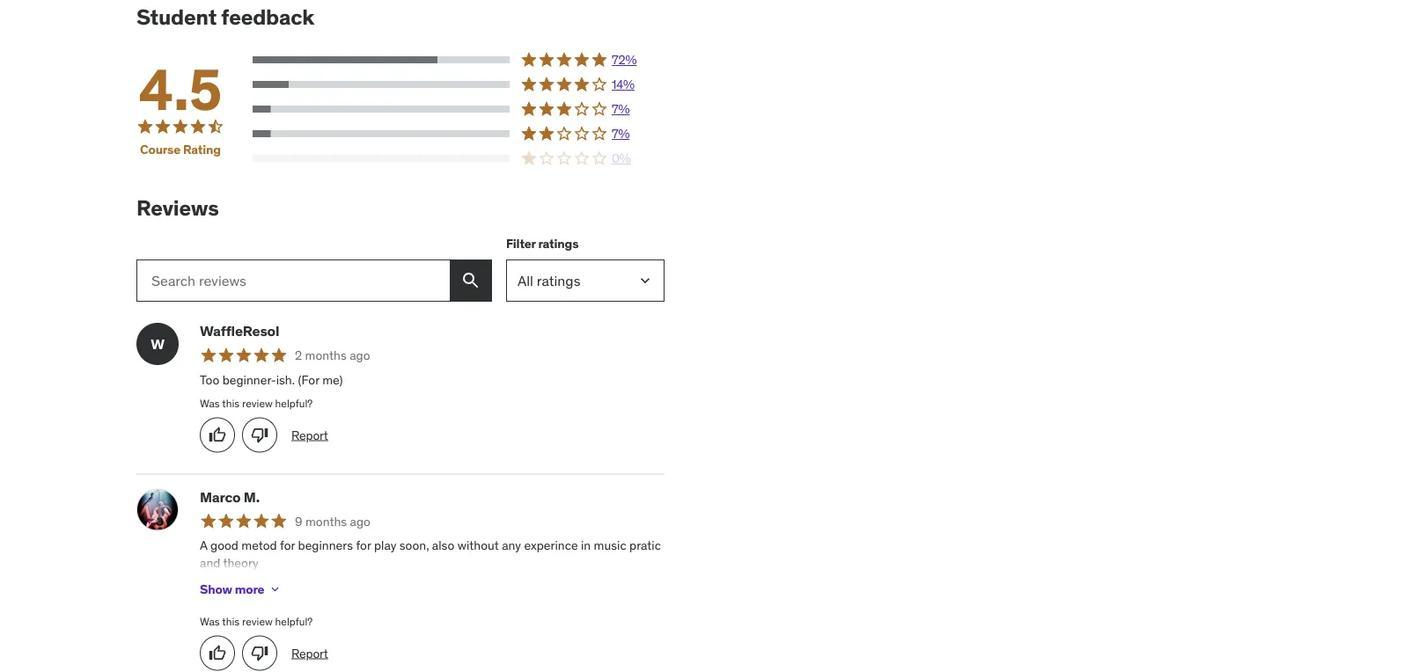 Task type: vqa. For each thing, say whether or not it's contained in the screenshot.
Select associated with Presentation
no



Task type: describe. For each thing, give the bounding box(es) containing it.
soon,
[[399, 538, 429, 554]]

months for marco m.
[[305, 514, 347, 529]]

mark as unhelpful image for waffleresol
[[251, 427, 268, 444]]

marco m.
[[200, 488, 260, 506]]

filter ratings
[[506, 236, 579, 251]]

course
[[140, 142, 180, 157]]

0% button
[[253, 150, 665, 167]]

2 7% button from the top
[[253, 125, 665, 143]]

report button for marco m.
[[291, 645, 328, 662]]

beginners
[[298, 538, 353, 554]]

feedback
[[221, 4, 314, 30]]

review for waffleresol
[[242, 396, 273, 410]]

rating
[[183, 142, 221, 157]]

metod
[[242, 538, 277, 554]]

ago for waffleresol
[[350, 348, 370, 363]]

1 7% button from the top
[[253, 101, 665, 118]]

9
[[295, 514, 302, 529]]

a good metod for beginners for play soon, also without any experince in music pratic and theory
[[200, 538, 661, 571]]

this for waffleresol
[[222, 396, 240, 410]]

pratic
[[629, 538, 661, 554]]

and
[[200, 555, 220, 571]]

student
[[136, 4, 217, 30]]

2 months ago
[[295, 348, 370, 363]]

1 7% from the top
[[612, 101, 630, 117]]

72%
[[612, 52, 637, 68]]

music
[[594, 538, 626, 554]]

play
[[374, 538, 396, 554]]

without
[[457, 538, 499, 554]]

experince
[[524, 538, 578, 554]]

marco
[[200, 488, 241, 506]]

was for marco m.
[[200, 615, 220, 628]]

review for marco m.
[[242, 615, 273, 628]]

mark as helpful image for waffleresol
[[209, 427, 226, 444]]

ratings
[[538, 236, 579, 251]]

mark as unhelpful image for marco m.
[[251, 645, 268, 663]]

helpful? for marco m.
[[275, 615, 313, 628]]

ago for marco m.
[[350, 514, 371, 529]]

m.
[[244, 488, 260, 506]]

14% button
[[253, 76, 665, 93]]

too
[[200, 372, 219, 388]]

show more button
[[200, 572, 282, 607]]

2
[[295, 348, 302, 363]]

beginner-
[[222, 372, 276, 388]]

show
[[200, 581, 232, 597]]

helpful? for waffleresol
[[275, 396, 313, 410]]

this for marco m.
[[222, 615, 240, 628]]



Task type: locate. For each thing, give the bounding box(es) containing it.
7%
[[612, 101, 630, 117], [612, 126, 630, 142]]

2 report from the top
[[291, 646, 328, 662]]

1 vertical spatial report
[[291, 646, 328, 662]]

1 months from the top
[[305, 348, 347, 363]]

0 vertical spatial report
[[291, 427, 328, 443]]

me)
[[322, 372, 343, 388]]

filter
[[506, 236, 536, 251]]

this down show more
[[222, 615, 240, 628]]

this down beginner-
[[222, 396, 240, 410]]

course rating
[[140, 142, 221, 157]]

too beginner-ish. (for me)
[[200, 372, 343, 388]]

2 ago from the top
[[350, 514, 371, 529]]

review down beginner-
[[242, 396, 273, 410]]

0%
[[612, 150, 631, 166]]

any
[[502, 538, 521, 554]]

2 was this review helpful? from the top
[[200, 615, 313, 628]]

months up me)
[[305, 348, 347, 363]]

helpful? down ish.
[[275, 396, 313, 410]]

2 review from the top
[[242, 615, 273, 628]]

review down more
[[242, 615, 273, 628]]

0 vertical spatial helpful?
[[275, 396, 313, 410]]

months up beginners
[[305, 514, 347, 529]]

9 months ago
[[295, 514, 371, 529]]

months for waffleresol
[[305, 348, 347, 363]]

1 vertical spatial was this review helpful?
[[200, 615, 313, 628]]

was this review helpful? down more
[[200, 615, 313, 628]]

1 was from the top
[[200, 396, 220, 410]]

report for marco m.
[[291, 646, 328, 662]]

14%
[[612, 76, 635, 92]]

was this review helpful?
[[200, 396, 313, 410], [200, 615, 313, 628]]

0 vertical spatial this
[[222, 396, 240, 410]]

0 vertical spatial 7% button
[[253, 101, 665, 118]]

submit search image
[[460, 270, 482, 291]]

2 this from the top
[[222, 615, 240, 628]]

7% up 0%
[[612, 126, 630, 142]]

7% button up 0% button
[[253, 125, 665, 143]]

student feedback
[[136, 4, 314, 30]]

2 for from the left
[[356, 538, 371, 554]]

good
[[210, 538, 239, 554]]

7% down '14%'
[[612, 101, 630, 117]]

0 vertical spatial months
[[305, 348, 347, 363]]

1 vertical spatial 7%
[[612, 126, 630, 142]]

0 vertical spatial review
[[242, 396, 273, 410]]

was this review helpful? for marco m.
[[200, 615, 313, 628]]

for
[[280, 538, 295, 554], [356, 538, 371, 554]]

1 vertical spatial helpful?
[[275, 615, 313, 628]]

also
[[432, 538, 454, 554]]

was for waffleresol
[[200, 396, 220, 410]]

report button for waffleresol
[[291, 427, 328, 444]]

1 vertical spatial ago
[[350, 514, 371, 529]]

1 vertical spatial mark as helpful image
[[209, 645, 226, 663]]

1 report from the top
[[291, 427, 328, 443]]

mark as helpful image down show at the left of the page
[[209, 645, 226, 663]]

a
[[200, 538, 207, 554]]

0 vertical spatial mark as helpful image
[[209, 427, 226, 444]]

0 vertical spatial ago
[[350, 348, 370, 363]]

(for
[[298, 372, 319, 388]]

1 vertical spatial report button
[[291, 645, 328, 662]]

this
[[222, 396, 240, 410], [222, 615, 240, 628]]

in
[[581, 538, 591, 554]]

1 was this review helpful? from the top
[[200, 396, 313, 410]]

helpful? down xsmall image
[[275, 615, 313, 628]]

1 vertical spatial mark as unhelpful image
[[251, 645, 268, 663]]

mark as unhelpful image down more
[[251, 645, 268, 663]]

mark as unhelpful image down beginner-
[[251, 427, 268, 444]]

1 mark as helpful image from the top
[[209, 427, 226, 444]]

2 7% from the top
[[612, 126, 630, 142]]

7% button down 14% "button"
[[253, 101, 665, 118]]

more
[[235, 581, 264, 597]]

was
[[200, 396, 220, 410], [200, 615, 220, 628]]

0 vertical spatial 7%
[[612, 101, 630, 117]]

reviews
[[136, 195, 219, 221]]

0 vertical spatial mark as unhelpful image
[[251, 427, 268, 444]]

Search reviews text field
[[136, 260, 450, 302]]

mark as helpful image down too
[[209, 427, 226, 444]]

for left play on the bottom left of the page
[[356, 538, 371, 554]]

was this review helpful? down beginner-
[[200, 396, 313, 410]]

0 vertical spatial was this review helpful?
[[200, 396, 313, 410]]

waffleresol
[[200, 322, 279, 340]]

0 vertical spatial was
[[200, 396, 220, 410]]

xsmall image
[[268, 583, 282, 597]]

2 mark as helpful image from the top
[[209, 645, 226, 663]]

ago
[[350, 348, 370, 363], [350, 514, 371, 529]]

2 report button from the top
[[291, 645, 328, 662]]

7% button
[[253, 101, 665, 118], [253, 125, 665, 143]]

4.5
[[139, 54, 222, 125]]

helpful?
[[275, 396, 313, 410], [275, 615, 313, 628]]

1 vertical spatial this
[[222, 615, 240, 628]]

2 was from the top
[[200, 615, 220, 628]]

1 ago from the top
[[350, 348, 370, 363]]

theory
[[223, 555, 258, 571]]

was down too
[[200, 396, 220, 410]]

1 vertical spatial 7% button
[[253, 125, 665, 143]]

1 this from the top
[[222, 396, 240, 410]]

1 review from the top
[[242, 396, 273, 410]]

report
[[291, 427, 328, 443], [291, 646, 328, 662]]

report for waffleresol
[[291, 427, 328, 443]]

1 report button from the top
[[291, 427, 328, 444]]

mark as helpful image
[[209, 427, 226, 444], [209, 645, 226, 663]]

0 horizontal spatial for
[[280, 538, 295, 554]]

months
[[305, 348, 347, 363], [305, 514, 347, 529]]

1 vertical spatial was
[[200, 615, 220, 628]]

w
[[151, 335, 164, 353]]

1 horizontal spatial for
[[356, 538, 371, 554]]

for down 9
[[280, 538, 295, 554]]

1 mark as unhelpful image from the top
[[251, 427, 268, 444]]

0 vertical spatial report button
[[291, 427, 328, 444]]

report button
[[291, 427, 328, 444], [291, 645, 328, 662]]

ago up beginners
[[350, 514, 371, 529]]

mark as unhelpful image
[[251, 427, 268, 444], [251, 645, 268, 663]]

ago right 2
[[350, 348, 370, 363]]

1 vertical spatial review
[[242, 615, 273, 628]]

72% button
[[253, 51, 665, 69]]

was this review helpful? for waffleresol
[[200, 396, 313, 410]]

review
[[242, 396, 273, 410], [242, 615, 273, 628]]

show more
[[200, 581, 264, 597]]

2 mark as unhelpful image from the top
[[251, 645, 268, 663]]

1 vertical spatial months
[[305, 514, 347, 529]]

mark as helpful image for marco m.
[[209, 645, 226, 663]]

2 helpful? from the top
[[275, 615, 313, 628]]

1 for from the left
[[280, 538, 295, 554]]

was down show at the left of the page
[[200, 615, 220, 628]]

2 months from the top
[[305, 514, 347, 529]]

ish.
[[276, 372, 295, 388]]

1 helpful? from the top
[[275, 396, 313, 410]]



